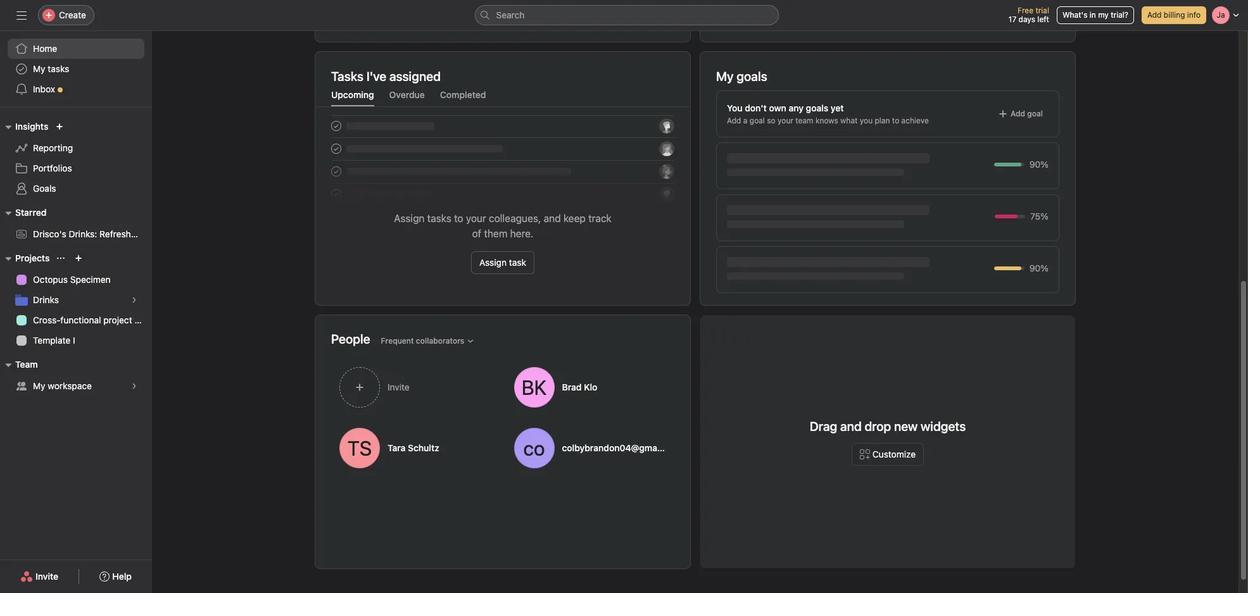 Task type: describe. For each thing, give the bounding box(es) containing it.
my workspace
[[33, 381, 92, 392]]

overdue button
[[389, 89, 425, 106]]

invite inside button
[[36, 572, 58, 582]]

you don't own any goals yet add a goal so your team knows what you plan to achieve
[[727, 103, 929, 125]]

goal inside button
[[1028, 109, 1044, 118]]

home link
[[8, 39, 144, 59]]

team
[[796, 116, 814, 125]]

octopus
[[33, 274, 68, 285]]

starred button
[[0, 205, 47, 221]]

my
[[1099, 10, 1109, 20]]

my goals
[[717, 69, 768, 84]]

projects button
[[0, 251, 50, 266]]

frequent
[[381, 336, 414, 346]]

i've assigned
[[367, 69, 441, 84]]

new widgets
[[895, 419, 966, 434]]

a
[[744, 116, 748, 125]]

assign task
[[480, 257, 527, 268]]

completed
[[440, 89, 486, 100]]

you
[[727, 103, 743, 113]]

add billing info
[[1148, 10, 1201, 20]]

cross-
[[33, 315, 60, 326]]

my tasks link
[[8, 59, 144, 79]]

1 horizontal spatial and
[[841, 419, 862, 434]]

new project or portfolio image
[[75, 255, 83, 262]]

starred
[[15, 207, 47, 218]]

goal inside you don't own any goals yet add a goal so your team knows what you plan to achieve
[[750, 116, 765, 125]]

assign for assign tasks to your colleagues, and keep track of them here.
[[394, 213, 425, 224]]

assign tasks to your colleagues, and keep track of them here.
[[394, 213, 612, 240]]

you
[[860, 116, 873, 125]]

project
[[103, 315, 132, 326]]

search list box
[[475, 5, 779, 25]]

global element
[[0, 31, 152, 107]]

people
[[331, 332, 370, 346]]

teams element
[[0, 354, 152, 399]]

to inside you don't own any goals yet add a goal so your team knows what you plan to achieve
[[893, 116, 900, 125]]

reporting link
[[8, 138, 144, 158]]

drag and drop new widgets
[[810, 419, 966, 434]]

them
[[484, 228, 508, 240]]

trial?
[[1112, 10, 1129, 20]]

octopus specimen link
[[8, 270, 144, 290]]

inbox link
[[8, 79, 144, 99]]

add for add goal
[[1011, 109, 1026, 118]]

my tasks
[[33, 63, 69, 74]]

task
[[509, 257, 527, 268]]

colbybrandon04@gmail.com button
[[506, 421, 683, 477]]

drisco's drinks: refreshment recommendation
[[33, 229, 226, 240]]

functional
[[60, 315, 101, 326]]

add billing info button
[[1142, 6, 1207, 24]]

tasks i've assigned
[[331, 69, 441, 84]]

help button
[[91, 566, 140, 589]]

drag
[[810, 419, 838, 434]]

insights button
[[0, 119, 48, 134]]

my workspace link
[[8, 376, 144, 397]]

collaborators
[[416, 336, 465, 346]]

yet
[[831, 103, 844, 113]]

tara schultz
[[388, 443, 440, 454]]

frequent collaborators
[[381, 336, 465, 346]]

colleagues,
[[489, 213, 541, 224]]

in
[[1090, 10, 1097, 20]]

brad klo button
[[506, 360, 675, 416]]

track
[[589, 213, 612, 224]]

template i link
[[8, 331, 144, 351]]

and inside assign tasks to your colleagues, and keep track of them here.
[[544, 213, 561, 224]]

portfolios
[[33, 163, 72, 174]]

plan inside you don't own any goals yet add a goal so your team knows what you plan to achieve
[[875, 116, 891, 125]]

completed button
[[440, 89, 486, 106]]

achieve
[[902, 116, 929, 125]]

invite inside dropdown button
[[388, 382, 410, 393]]

reporting
[[33, 143, 73, 153]]

projects element
[[0, 247, 152, 354]]

own
[[770, 103, 787, 113]]

starred element
[[0, 202, 226, 247]]

help
[[112, 572, 132, 582]]

home
[[33, 43, 57, 54]]

add goal
[[1011, 109, 1044, 118]]

what's
[[1063, 10, 1088, 20]]

billing
[[1165, 10, 1186, 20]]

assign for assign task
[[480, 257, 507, 268]]

colbybrandon04@gmail.com
[[562, 443, 683, 454]]

tara schultz button
[[331, 421, 501, 477]]



Task type: locate. For each thing, give the bounding box(es) containing it.
0 horizontal spatial plan
[[135, 315, 152, 326]]

0 horizontal spatial goal
[[750, 116, 765, 125]]

my inside global element
[[33, 63, 45, 74]]

upcoming button
[[331, 89, 374, 106]]

0 horizontal spatial to
[[454, 213, 464, 224]]

insights element
[[0, 115, 152, 202]]

tasks
[[331, 69, 364, 84]]

1 horizontal spatial tasks
[[428, 213, 452, 224]]

75%
[[1031, 211, 1049, 222]]

overdue
[[389, 89, 425, 100]]

recommendation
[[154, 229, 226, 240]]

17
[[1009, 15, 1017, 24]]

0 horizontal spatial invite
[[36, 572, 58, 582]]

to left achieve
[[893, 116, 900, 125]]

template
[[33, 335, 71, 346]]

0 vertical spatial 90%
[[1030, 159, 1049, 170]]

1 vertical spatial tasks
[[428, 213, 452, 224]]

2 90% from the top
[[1030, 263, 1049, 274]]

specimen
[[70, 274, 111, 285]]

1 horizontal spatial assign
[[480, 257, 507, 268]]

new image
[[56, 123, 64, 131]]

any
[[789, 103, 804, 113]]

90% up 75%
[[1030, 159, 1049, 170]]

0 vertical spatial tasks
[[48, 63, 69, 74]]

1 vertical spatial your
[[466, 213, 487, 224]]

1 vertical spatial and
[[841, 419, 862, 434]]

goals link
[[8, 179, 144, 199]]

see details, my workspace image
[[131, 383, 138, 390]]

refreshment
[[100, 229, 152, 240]]

0 vertical spatial invite
[[388, 382, 410, 393]]

keep
[[564, 213, 586, 224]]

plan right the you
[[875, 116, 891, 125]]

add inside you don't own any goals yet add a goal so your team knows what you plan to achieve
[[727, 116, 742, 125]]

invite button
[[331, 360, 501, 416]]

assign inside assign tasks to your colleagues, and keep track of them here.
[[394, 213, 425, 224]]

portfolios link
[[8, 158, 144, 179]]

my down team
[[33, 381, 45, 392]]

knows
[[816, 116, 839, 125]]

drinks:
[[69, 229, 97, 240]]

drisco's
[[33, 229, 66, 240]]

0 vertical spatial my
[[33, 63, 45, 74]]

my for my tasks
[[33, 63, 45, 74]]

0 vertical spatial to
[[893, 116, 900, 125]]

goals
[[806, 103, 829, 113]]

plan inside projects element
[[135, 315, 152, 326]]

1 my from the top
[[33, 63, 45, 74]]

plan down see details, drinks image
[[135, 315, 152, 326]]

and left drop
[[841, 419, 862, 434]]

i
[[73, 335, 75, 346]]

my up inbox
[[33, 63, 45, 74]]

1 horizontal spatial invite
[[388, 382, 410, 393]]

of
[[472, 228, 482, 240]]

here.
[[511, 228, 534, 240]]

0 vertical spatial assign
[[394, 213, 425, 224]]

invite
[[388, 382, 410, 393], [36, 572, 58, 582]]

0 horizontal spatial your
[[466, 213, 487, 224]]

1 horizontal spatial goal
[[1028, 109, 1044, 118]]

your inside assign tasks to your colleagues, and keep track of them here.
[[466, 213, 487, 224]]

inbox
[[33, 84, 55, 94]]

tasks
[[48, 63, 69, 74], [428, 213, 452, 224]]

add
[[1148, 10, 1162, 20], [1011, 109, 1026, 118], [727, 116, 742, 125]]

0 vertical spatial plan
[[875, 116, 891, 125]]

0 horizontal spatial tasks
[[48, 63, 69, 74]]

tasks for my
[[48, 63, 69, 74]]

1 vertical spatial my
[[33, 381, 45, 392]]

1 horizontal spatial plan
[[875, 116, 891, 125]]

1 vertical spatial 90%
[[1030, 263, 1049, 274]]

0 horizontal spatial add
[[727, 116, 742, 125]]

to
[[893, 116, 900, 125], [454, 213, 464, 224]]

your right so
[[778, 116, 794, 125]]

drop
[[865, 419, 892, 434]]

0 vertical spatial and
[[544, 213, 561, 224]]

so
[[768, 116, 776, 125]]

1 vertical spatial plan
[[135, 315, 152, 326]]

info
[[1188, 10, 1201, 20]]

1 horizontal spatial your
[[778, 116, 794, 125]]

see details, drinks image
[[131, 297, 138, 304]]

cross-functional project plan link
[[8, 310, 152, 331]]

assign
[[394, 213, 425, 224], [480, 257, 507, 268]]

my for my workspace
[[33, 381, 45, 392]]

drinks
[[33, 295, 59, 305]]

what's in my trial?
[[1063, 10, 1129, 20]]

search
[[496, 10, 525, 20]]

assign task button
[[471, 252, 535, 274]]

assign inside button
[[480, 257, 507, 268]]

template i
[[33, 335, 75, 346]]

show options, current sort, top image
[[57, 255, 65, 262]]

search button
[[475, 5, 779, 25]]

0 vertical spatial your
[[778, 116, 794, 125]]

add inside button
[[1148, 10, 1162, 20]]

create button
[[38, 5, 94, 25]]

create
[[59, 10, 86, 20]]

what's in my trial? button
[[1058, 6, 1135, 24]]

customize button
[[852, 444, 925, 466]]

1 vertical spatial invite
[[36, 572, 58, 582]]

your up of
[[466, 213, 487, 224]]

team
[[15, 359, 38, 370]]

1 horizontal spatial to
[[893, 116, 900, 125]]

add for add billing info
[[1148, 10, 1162, 20]]

drisco's drinks: refreshment recommendation link
[[8, 224, 226, 245]]

my inside teams element
[[33, 381, 45, 392]]

team button
[[0, 357, 38, 373]]

free
[[1018, 6, 1034, 15]]

0 horizontal spatial assign
[[394, 213, 425, 224]]

upcoming
[[331, 89, 374, 100]]

octopus specimen
[[33, 274, 111, 285]]

plan
[[875, 116, 891, 125], [135, 315, 152, 326]]

to inside assign tasks to your colleagues, and keep track of them here.
[[454, 213, 464, 224]]

and left keep
[[544, 213, 561, 224]]

add inside button
[[1011, 109, 1026, 118]]

trial
[[1036, 6, 1050, 15]]

and
[[544, 213, 561, 224], [841, 419, 862, 434]]

0 horizontal spatial and
[[544, 213, 561, 224]]

tasks for assign
[[428, 213, 452, 224]]

90% down 75%
[[1030, 263, 1049, 274]]

projects
[[15, 253, 50, 264]]

90%
[[1030, 159, 1049, 170], [1030, 263, 1049, 274]]

tasks inside assign tasks to your colleagues, and keep track of them here.
[[428, 213, 452, 224]]

workspace
[[48, 381, 92, 392]]

2 my from the top
[[33, 381, 45, 392]]

1 vertical spatial to
[[454, 213, 464, 224]]

2 horizontal spatial add
[[1148, 10, 1162, 20]]

tasks inside global element
[[48, 63, 69, 74]]

insights
[[15, 121, 48, 132]]

don't
[[745, 103, 767, 113]]

goals
[[33, 183, 56, 194]]

to left colleagues,
[[454, 213, 464, 224]]

1 90% from the top
[[1030, 159, 1049, 170]]

hide sidebar image
[[16, 10, 27, 20]]

invite button
[[12, 566, 67, 589]]

your
[[778, 116, 794, 125], [466, 213, 487, 224]]

your inside you don't own any goals yet add a goal so your team knows what you plan to achieve
[[778, 116, 794, 125]]

cross-functional project plan
[[33, 315, 152, 326]]

customize
[[873, 449, 916, 460]]

1 vertical spatial assign
[[480, 257, 507, 268]]

my
[[33, 63, 45, 74], [33, 381, 45, 392]]

1 horizontal spatial add
[[1011, 109, 1026, 118]]

brad klo
[[562, 382, 598, 393]]

what
[[841, 116, 858, 125]]



Task type: vqa. For each thing, say whether or not it's contained in the screenshot.
My to the top
yes



